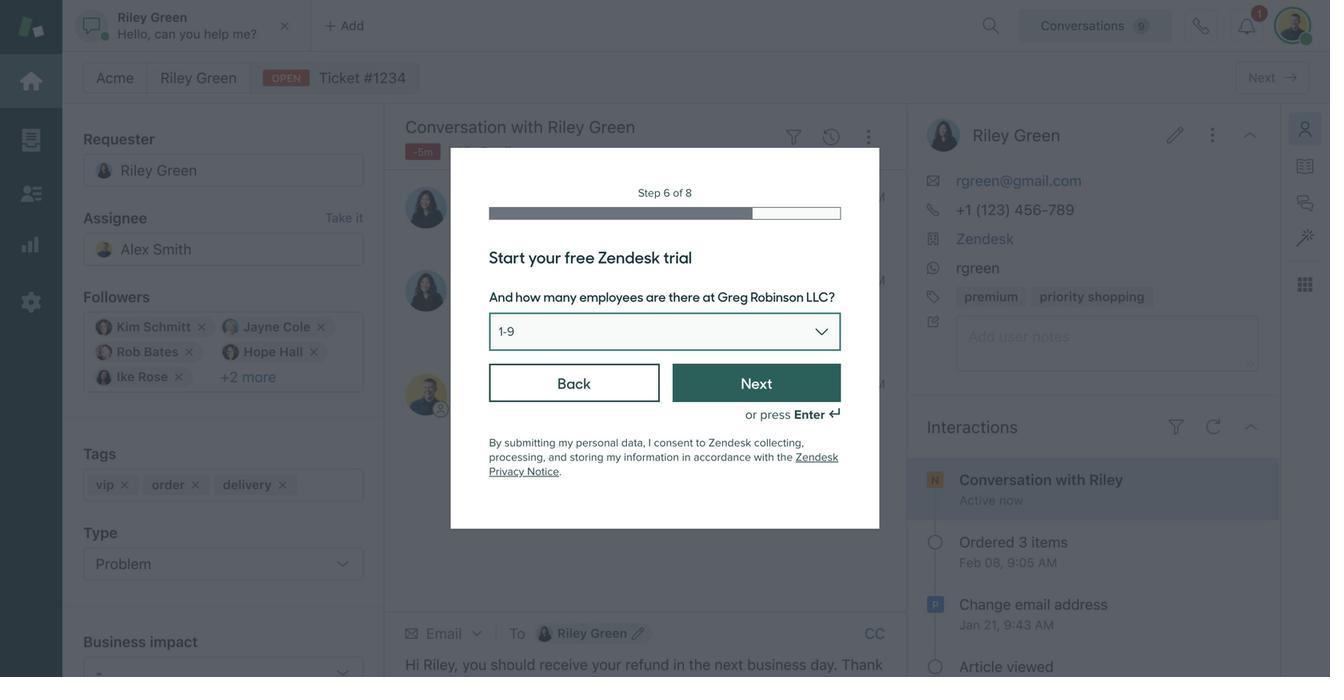 Task type: locate. For each thing, give the bounding box(es) containing it.
with
[[754, 451, 774, 465]]

6
[[664, 187, 670, 200]]

0 vertical spatial my
[[559, 437, 573, 450]]

2 vertical spatial zendesk
[[796, 451, 839, 465]]

zendesk right the
[[796, 451, 839, 465]]

personal
[[576, 437, 619, 450]]

how
[[516, 288, 541, 306]]

next button
[[673, 364, 841, 403]]

or
[[746, 408, 757, 423]]

step 6 of 8
[[638, 187, 692, 200]]

1 horizontal spatial my
[[607, 451, 621, 465]]

1 vertical spatial zendesk
[[709, 437, 751, 450]]

0 horizontal spatial my
[[559, 437, 573, 450]]

my up the and
[[559, 437, 573, 450]]

and how many employees are there at greg robinson llc?
[[489, 288, 835, 306]]

zendesk up accordance
[[709, 437, 751, 450]]

start
[[489, 246, 525, 268]]

i
[[649, 437, 651, 450]]

my down personal
[[607, 451, 621, 465]]

submitting
[[505, 437, 556, 450]]

back button
[[489, 364, 660, 403]]

zendesk privacy notice
[[489, 451, 839, 479]]

greg
[[718, 288, 748, 306]]

to
[[696, 437, 706, 450]]

your
[[528, 246, 561, 268]]

next
[[741, 373, 773, 393]]

0 vertical spatial zendesk
[[598, 246, 660, 268]]

press
[[760, 408, 791, 423]]

back
[[558, 373, 591, 393]]

are
[[646, 288, 666, 306]]

zendesk privacy notice link
[[489, 451, 839, 479]]

my
[[559, 437, 573, 450], [607, 451, 621, 465]]

.
[[559, 466, 562, 479]]

information
[[624, 451, 679, 465]]

zendesk inside zendesk privacy notice
[[796, 451, 839, 465]]

llc?
[[807, 288, 835, 306]]

there
[[669, 288, 700, 306]]

at
[[703, 288, 715, 306]]

2 horizontal spatial zendesk
[[796, 451, 839, 465]]

zendesk up employees
[[598, 246, 660, 268]]

1 horizontal spatial zendesk
[[709, 437, 751, 450]]

robinson
[[751, 288, 804, 306]]

step
[[638, 187, 661, 200]]

and
[[549, 451, 567, 465]]

many
[[544, 288, 577, 306]]

privacy
[[489, 466, 524, 479]]

data,
[[622, 437, 646, 450]]

zendesk
[[598, 246, 660, 268], [709, 437, 751, 450], [796, 451, 839, 465]]



Task type: describe. For each thing, give the bounding box(es) containing it.
1 vertical spatial my
[[607, 451, 621, 465]]

consent
[[654, 437, 693, 450]]

storing
[[570, 451, 604, 465]]

collecting,
[[754, 437, 804, 450]]

start your free zendesk trial
[[489, 246, 692, 268]]

accordance
[[694, 451, 751, 465]]

trial
[[664, 246, 692, 268]]

by submitting my personal data, i consent to zendesk collecting, processing, and storing my information in accordance with the
[[489, 437, 804, 465]]

free
[[565, 246, 595, 268]]

enter
[[794, 408, 825, 423]]

the
[[777, 451, 793, 465]]

by
[[489, 437, 502, 450]]

processing,
[[489, 451, 546, 465]]

8
[[686, 187, 692, 200]]

notice
[[527, 466, 559, 479]]

0 horizontal spatial zendesk
[[598, 246, 660, 268]]

of
[[673, 187, 683, 200]]

and
[[489, 288, 513, 306]]

in
[[682, 451, 691, 465]]

employees
[[580, 288, 644, 306]]

or press enter
[[746, 408, 825, 423]]

zendesk inside by submitting my personal data, i consent to zendesk collecting, processing, and storing my information in accordance with the
[[709, 437, 751, 450]]



Task type: vqa. For each thing, say whether or not it's contained in the screenshot.
Don'T Optimize My Experience
no



